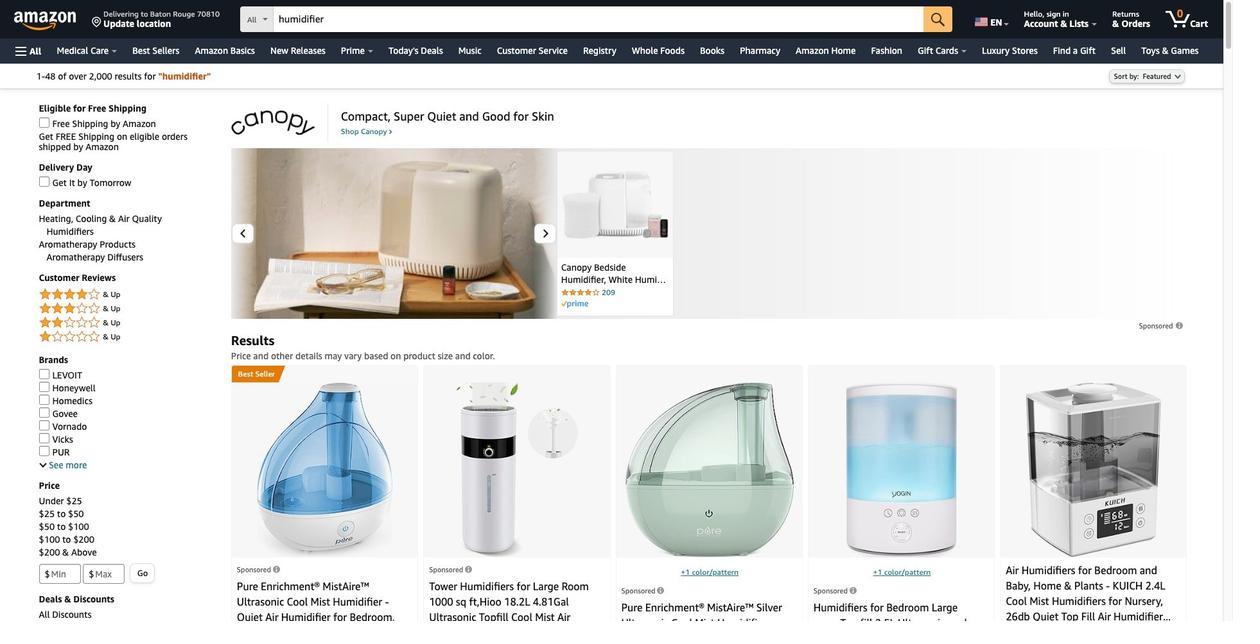 Task type: locate. For each thing, give the bounding box(es) containing it.
air humidifiers for bedroom and baby, home & plants - kuich 2.4l cool mist humidifiers for nursery, 26db quiet top fill ai... image
[[1026, 383, 1161, 558]]

checkbox image
[[39, 118, 49, 128], [39, 177, 49, 187], [39, 382, 49, 393]]

4 stars & up element
[[39, 287, 218, 303]]

amazon image
[[14, 12, 76, 31]]

0 vertical spatial checkbox image
[[39, 118, 49, 128]]

None search field
[[240, 6, 953, 33]]

eligible for prime. image
[[561, 301, 588, 309]]

1 checkbox image from the top
[[39, 118, 49, 128]]

3 checkbox image from the top
[[39, 382, 49, 393]]

checkbox image
[[39, 370, 49, 380], [39, 395, 49, 406], [39, 408, 49, 418], [39, 421, 49, 431], [39, 434, 49, 444], [39, 447, 49, 457]]

None submit
[[924, 6, 953, 32], [130, 565, 154, 583], [924, 6, 953, 32], [130, 565, 154, 583]]

sponsored ad - pure enrichment® mistaire™ ultrasonic cool mist humidifier - quiet air humidifier for bedroom, nursery, off... image
[[257, 383, 392, 558]]

2 checkbox image from the top
[[39, 395, 49, 406]]

Search Amazon text field
[[274, 7, 924, 31]]

6 checkbox image from the top
[[39, 447, 49, 457]]

navigation navigation
[[0, 0, 1233, 622]]

sponsored ad - pure enrichment® mistaire™ silver ultrasonic cool mist humidifier - lasts up to 25 hours, whisper-quiet ove... image
[[625, 383, 794, 558]]

group
[[232, 366, 279, 383]]

2 vertical spatial checkbox image
[[39, 382, 49, 393]]

1 vertical spatial checkbox image
[[39, 177, 49, 187]]

3 checkbox image from the top
[[39, 408, 49, 418]]



Task type: describe. For each thing, give the bounding box(es) containing it.
1 star & up element
[[39, 330, 218, 345]]

4 checkbox image from the top
[[39, 421, 49, 431]]

sponsored ad - tower humidifiers for large room 1000 sq ft,hioo 18.2l 4.81gal ultrasonic topfill cool mist air humidifier ... image
[[456, 383, 578, 558]]

Max text field
[[83, 565, 125, 585]]

2 stars & up element
[[39, 316, 218, 331]]

1 checkbox image from the top
[[39, 370, 49, 380]]

dropdown image
[[1174, 74, 1181, 79]]

3 stars & up element
[[39, 301, 218, 317]]

extender expand image
[[39, 461, 46, 468]]

none search field inside 'navigation' navigation
[[240, 6, 953, 33]]

Min text field
[[39, 565, 81, 585]]

5 checkbox image from the top
[[39, 434, 49, 444]]

2 checkbox image from the top
[[39, 177, 49, 187]]

sponsored ad - yogin humidifiers for bedroom large room,top fill 2.5l ultrasonic cool mist humidifiers for baby nursery an... image
[[846, 383, 957, 558]]



Task type: vqa. For each thing, say whether or not it's contained in the screenshot.
2nd Gift from the right
no



